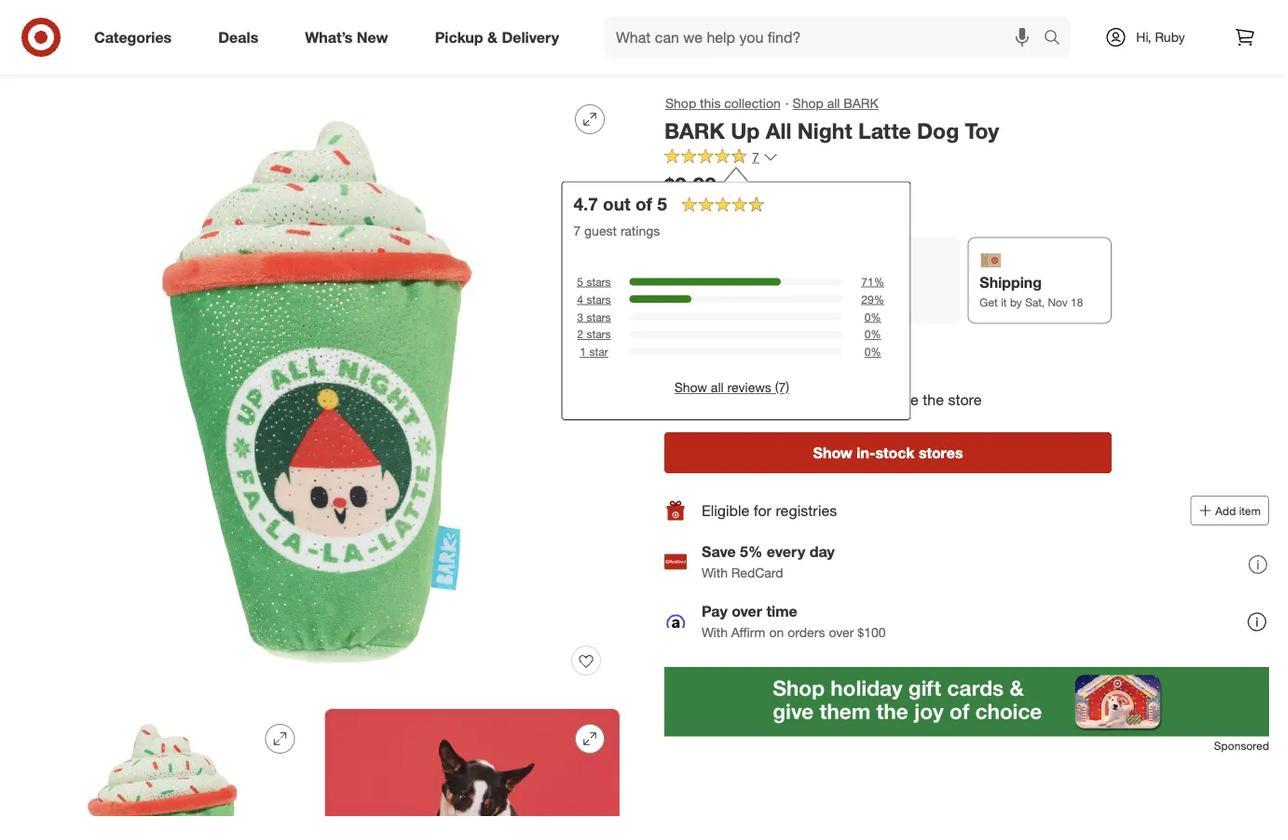 Task type: vqa. For each thing, say whether or not it's contained in the screenshot.
Stanley 40 oz Stainless Steel H2.0 FlowState Quencher Tumbler's Exclusions
no



Task type: describe. For each thing, give the bounding box(es) containing it.
orders
[[788, 624, 825, 641]]

south inside the '$9.99 at austin south lamar'
[[719, 204, 754, 220]]

eligible
[[702, 502, 750, 520]]

1 vertical spatial austin
[[742, 340, 783, 358]]

on
[[769, 624, 784, 641]]

not sold at austin south lamar
[[665, 340, 873, 358]]

stores
[[919, 444, 963, 462]]

dog
[[917, 117, 959, 144]]

available for delivery
[[850, 296, 894, 310]]

target link
[[15, 53, 51, 69]]

0 horizontal spatial 2
[[577, 327, 584, 341]]

29
[[862, 292, 874, 306]]

not for delivery
[[829, 296, 847, 310]]

this
[[700, 95, 721, 111]]

2 stars
[[577, 327, 611, 341]]

shipping get it by sat, nov 18
[[980, 274, 1083, 309]]

bark up all night latte dog toy, 1 of 7 image
[[15, 89, 620, 694]]

$100
[[858, 624, 886, 641]]

$9.99
[[665, 172, 717, 198]]

all for shop
[[827, 95, 840, 111]]

1 horizontal spatial 5
[[657, 194, 667, 215]]

what's new link
[[289, 17, 412, 58]]

show for show all reviews (7)
[[675, 380, 707, 396]]

5%
[[740, 543, 763, 561]]

nov
[[1048, 295, 1068, 309]]

near
[[732, 369, 764, 387]]

latte
[[858, 117, 911, 144]]

guest
[[585, 223, 617, 239]]

(7)
[[775, 380, 790, 396]]

search
[[1036, 30, 1080, 48]]

what's new
[[305, 28, 388, 46]]

7 link
[[665, 148, 778, 169]]

1 vertical spatial 5
[[577, 275, 584, 289]]

What can we help you find? suggestions appear below search field
[[605, 17, 1049, 58]]

18
[[1071, 295, 1083, 309]]

lamar inside the '$9.99 at austin south lamar'
[[758, 204, 794, 220]]

every
[[767, 543, 806, 561]]

0 % for 2 stars
[[865, 327, 882, 341]]

with inside "save 5% every day with redcard"
[[702, 565, 728, 581]]

inside
[[879, 390, 919, 409]]

show in-stock stores button
[[665, 433, 1112, 474]]

pickup for not
[[677, 274, 725, 292]]

available for pickup
[[698, 295, 741, 309]]

austin south lamar button
[[742, 339, 873, 360]]

7 for 7 guest ratings
[[574, 223, 581, 239]]

collection
[[725, 95, 781, 111]]

time
[[767, 603, 798, 621]]

show all reviews (7) button
[[675, 379, 790, 397]]

reviews
[[727, 380, 772, 396]]

stars for 4 stars
[[587, 292, 611, 306]]

add item button
[[1191, 496, 1270, 526]]

0 vertical spatial advertisement region
[[0, 0, 1284, 34]]

add
[[1216, 504, 1236, 518]]

store
[[948, 390, 982, 409]]

0 horizontal spatial for
[[754, 502, 772, 520]]

29 %
[[862, 292, 885, 306]]

stars for 2 stars
[[587, 327, 611, 341]]

delivery inside delivery not available
[[829, 274, 887, 293]]

bark up all night latte dog toy
[[665, 117, 999, 144]]

7 guest ratings
[[574, 223, 660, 239]]

available
[[665, 369, 728, 387]]

registries
[[776, 502, 837, 520]]

0 vertical spatial delivery
[[502, 28, 559, 46]]

stock
[[876, 444, 915, 462]]

sold
[[693, 340, 721, 358]]

all
[[766, 117, 792, 144]]

ready
[[665, 390, 707, 409]]

3 stars
[[577, 310, 611, 324]]

the
[[923, 390, 944, 409]]

redcard
[[732, 565, 784, 581]]

0 vertical spatial bark
[[844, 95, 879, 111]]

within
[[711, 390, 750, 409]]

sponsored
[[1214, 739, 1270, 753]]

get
[[980, 295, 998, 309]]

4
[[577, 292, 584, 306]]

of
[[636, 194, 652, 215]]

new
[[357, 28, 388, 46]]

austin inside the '$9.99 at austin south lamar'
[[679, 204, 716, 220]]

4.7
[[574, 194, 598, 215]]

1 star
[[580, 345, 608, 359]]

pickup & delivery link
[[419, 17, 583, 58]]

save
[[702, 543, 736, 561]]

$9.99 at austin south lamar
[[665, 172, 794, 220]]

bark up all night latte dog toy, 2 of 7 image
[[15, 709, 310, 817]]

0 for 2 stars
[[865, 327, 871, 341]]

ruby
[[1155, 29, 1185, 45]]

item
[[1239, 504, 1261, 518]]

shipping
[[980, 274, 1042, 292]]

% for 2 stars
[[871, 327, 882, 341]]

at inside the '$9.99 at austin south lamar'
[[665, 204, 676, 220]]

target / pets
[[15, 53, 88, 69]]

night
[[798, 117, 853, 144]]

pay
[[702, 603, 728, 621]]

it
[[1001, 295, 1007, 309]]

% for 1 star
[[871, 345, 882, 359]]

image gallery element
[[15, 89, 620, 817]]

pets link
[[62, 53, 88, 69]]

hours
[[767, 390, 805, 409]]



Task type: locate. For each thing, give the bounding box(es) containing it.
shop left the this
[[666, 95, 696, 111]]

2 0 from the top
[[865, 327, 871, 341]]

1 vertical spatial advertisement region
[[665, 668, 1270, 737]]

2 stars from the top
[[587, 292, 611, 306]]

0 for 3 stars
[[865, 310, 871, 324]]

3 0 from the top
[[865, 345, 871, 359]]

2 down 3
[[577, 327, 584, 341]]

0 vertical spatial pickup
[[435, 28, 483, 46]]

1 horizontal spatial all
[[827, 95, 840, 111]]

1 0 % from the top
[[865, 310, 882, 324]]

austin
[[679, 204, 716, 220], [742, 340, 783, 358]]

hi,
[[1137, 29, 1152, 45]]

1 horizontal spatial show
[[813, 444, 853, 462]]

1 vertical spatial all
[[711, 380, 724, 396]]

3 0 % from the top
[[865, 345, 882, 359]]

0 vertical spatial 5
[[657, 194, 667, 215]]

by
[[1010, 295, 1022, 309]]

%
[[874, 275, 885, 289], [874, 292, 885, 306], [871, 310, 882, 324], [871, 327, 882, 341], [871, 345, 882, 359]]

available up sold
[[698, 295, 741, 309]]

not inside delivery not available
[[829, 296, 847, 310]]

show for show in-stock stores
[[813, 444, 853, 462]]

show down sold
[[675, 380, 707, 396]]

1
[[580, 345, 586, 359]]

south
[[719, 204, 754, 220], [788, 340, 827, 358]]

affirm
[[732, 624, 766, 641]]

5 right of
[[657, 194, 667, 215]]

available inside pickup not available
[[698, 295, 741, 309]]

3 stars from the top
[[587, 310, 611, 324]]

bark up all night latte dog toy, 3 of 7 image
[[325, 709, 620, 817]]

save 5% every day with redcard
[[702, 543, 835, 581]]

pickup for &
[[435, 28, 483, 46]]

at right of
[[665, 204, 676, 220]]

4 stars from the top
[[587, 327, 611, 341]]

austin down $9.99
[[679, 204, 716, 220]]

sat,
[[1025, 295, 1045, 309]]

available
[[698, 295, 741, 309], [850, 296, 894, 310]]

1 vertical spatial 7
[[574, 223, 581, 239]]

over left the $100
[[829, 624, 854, 641]]

/
[[54, 53, 59, 69]]

shop up night
[[793, 95, 824, 111]]

1 vertical spatial show
[[813, 444, 853, 462]]

1 horizontal spatial 7
[[752, 149, 759, 165]]

1 0 from the top
[[865, 310, 871, 324]]

not inside pickup not available
[[677, 295, 695, 309]]

stars for 5 stars
[[587, 275, 611, 289]]

1 horizontal spatial south
[[788, 340, 827, 358]]

shop this collection
[[666, 95, 781, 111]]

7 down up on the right top
[[752, 149, 759, 165]]

over
[[732, 603, 762, 621], [829, 624, 854, 641]]

eligible for registries
[[702, 502, 837, 520]]

3
[[577, 310, 584, 324]]

5
[[657, 194, 667, 215], [577, 275, 584, 289]]

shop for shop this collection
[[666, 95, 696, 111]]

available near you ready within 2 hours for pickup inside the store
[[665, 369, 982, 409]]

for right eligible
[[754, 502, 772, 520]]

at
[[665, 204, 676, 220], [725, 340, 738, 358]]

1 vertical spatial 0
[[865, 327, 871, 341]]

stars up 3 stars
[[587, 292, 611, 306]]

south up you
[[788, 340, 827, 358]]

shop this collection link
[[665, 93, 782, 114]]

0 vertical spatial all
[[827, 95, 840, 111]]

0 horizontal spatial delivery
[[502, 28, 559, 46]]

south down 7 link
[[719, 204, 754, 220]]

lamar
[[758, 204, 794, 220], [831, 340, 873, 358]]

0 vertical spatial austin
[[679, 204, 716, 220]]

1 vertical spatial for
[[754, 502, 772, 520]]

1 vertical spatial lamar
[[831, 340, 873, 358]]

not
[[677, 295, 695, 309], [829, 296, 847, 310], [665, 340, 689, 358]]

you
[[768, 369, 794, 387]]

2 0 % from the top
[[865, 327, 882, 341]]

0 vertical spatial 2
[[577, 327, 584, 341]]

all for show
[[711, 380, 724, 396]]

show
[[675, 380, 707, 396], [813, 444, 853, 462]]

categories
[[94, 28, 172, 46]]

pickup inside pickup not available
[[677, 274, 725, 292]]

bark up latte
[[844, 95, 879, 111]]

71
[[862, 275, 874, 289]]

7
[[752, 149, 759, 165], [574, 223, 581, 239]]

not up sold
[[677, 295, 695, 309]]

0
[[865, 310, 871, 324], [865, 327, 871, 341], [865, 345, 871, 359]]

% for 4 stars
[[874, 292, 885, 306]]

day
[[810, 543, 835, 561]]

with
[[702, 565, 728, 581], [702, 624, 728, 641]]

up
[[731, 117, 760, 144]]

austin up near
[[742, 340, 783, 358]]

0 for 1 star
[[865, 345, 871, 359]]

search button
[[1036, 17, 1080, 62]]

1 horizontal spatial lamar
[[831, 340, 873, 358]]

1 horizontal spatial delivery
[[829, 274, 887, 293]]

5 up "4"
[[577, 275, 584, 289]]

in-
[[857, 444, 876, 462]]

1 horizontal spatial at
[[725, 340, 738, 358]]

stars
[[587, 275, 611, 289], [587, 292, 611, 306], [587, 310, 611, 324], [587, 327, 611, 341]]

stars up 2 stars
[[587, 310, 611, 324]]

toy
[[965, 117, 999, 144]]

2 with from the top
[[702, 624, 728, 641]]

0 horizontal spatial at
[[665, 204, 676, 220]]

0 horizontal spatial pickup
[[435, 28, 483, 46]]

for inside available near you ready within 2 hours for pickup inside the store
[[809, 390, 827, 409]]

0 % for 3 stars
[[865, 310, 882, 324]]

71 %
[[862, 275, 885, 289]]

1 horizontal spatial austin
[[742, 340, 783, 358]]

for right hours
[[809, 390, 827, 409]]

not left sold
[[665, 340, 689, 358]]

5 stars
[[577, 275, 611, 289]]

delivery not available
[[829, 274, 894, 310]]

2 shop from the left
[[793, 95, 824, 111]]

over up affirm
[[732, 603, 762, 621]]

pickup not available
[[677, 274, 741, 309]]

available inside delivery not available
[[850, 296, 894, 310]]

with inside pay over time with affirm on orders over $100
[[702, 624, 728, 641]]

categories link
[[78, 17, 195, 58]]

1 horizontal spatial 2
[[755, 390, 763, 409]]

all up bark up all night latte dog toy
[[827, 95, 840, 111]]

1 horizontal spatial over
[[829, 624, 854, 641]]

show in-stock stores
[[813, 444, 963, 462]]

0 horizontal spatial austin
[[679, 204, 716, 220]]

0 vertical spatial with
[[702, 565, 728, 581]]

4 stars
[[577, 292, 611, 306]]

0 vertical spatial 7
[[752, 149, 759, 165]]

deals
[[218, 28, 258, 46]]

1 vertical spatial at
[[725, 340, 738, 358]]

1 vertical spatial 2
[[755, 390, 763, 409]]

0 vertical spatial south
[[719, 204, 754, 220]]

hi, ruby
[[1137, 29, 1185, 45]]

not left "29" at the top right of page
[[829, 296, 847, 310]]

0 horizontal spatial show
[[675, 380, 707, 396]]

2 inside available near you ready within 2 hours for pickup inside the store
[[755, 390, 763, 409]]

shop all bark
[[793, 95, 879, 111]]

1 vertical spatial bark
[[665, 117, 725, 144]]

0 horizontal spatial bark
[[665, 117, 725, 144]]

1 vertical spatial south
[[788, 340, 827, 358]]

what's
[[305, 28, 353, 46]]

all inside button
[[711, 380, 724, 396]]

2 down near
[[755, 390, 763, 409]]

7 left guest
[[574, 223, 581, 239]]

lamar up available near you ready within 2 hours for pickup inside the store
[[831, 340, 873, 358]]

1 vertical spatial pickup
[[677, 274, 725, 292]]

stars up the "star"
[[587, 327, 611, 341]]

out
[[603, 194, 631, 215]]

4.7 out of 5
[[574, 194, 667, 215]]

lamar down 7 link
[[758, 204, 794, 220]]

at right sold
[[725, 340, 738, 358]]

bark down the this
[[665, 117, 725, 144]]

show all reviews (7)
[[675, 380, 790, 396]]

7 for 7
[[752, 149, 759, 165]]

pets
[[62, 53, 88, 69]]

available down '71 %'
[[850, 296, 894, 310]]

deals link
[[202, 17, 282, 58]]

0 horizontal spatial shop
[[666, 95, 696, 111]]

0 horizontal spatial lamar
[[758, 204, 794, 220]]

1 with from the top
[[702, 565, 728, 581]]

bark
[[844, 95, 879, 111], [665, 117, 725, 144]]

0 horizontal spatial south
[[719, 204, 754, 220]]

all
[[827, 95, 840, 111], [711, 380, 724, 396]]

all left reviews
[[711, 380, 724, 396]]

pickup left '&'
[[435, 28, 483, 46]]

0 vertical spatial lamar
[[758, 204, 794, 220]]

add item
[[1216, 504, 1261, 518]]

advertisement region
[[0, 0, 1284, 34], [665, 668, 1270, 737]]

2 vertical spatial 0
[[865, 345, 871, 359]]

star
[[589, 345, 608, 359]]

1 vertical spatial 0 %
[[865, 327, 882, 341]]

1 vertical spatial delivery
[[829, 274, 887, 293]]

stars for 3 stars
[[587, 310, 611, 324]]

0 vertical spatial for
[[809, 390, 827, 409]]

1 vertical spatial with
[[702, 624, 728, 641]]

pickup & delivery
[[435, 28, 559, 46]]

% for 3 stars
[[871, 310, 882, 324]]

not for pickup
[[677, 295, 695, 309]]

0 vertical spatial at
[[665, 204, 676, 220]]

pay over time with affirm on orders over $100
[[702, 603, 886, 641]]

1 horizontal spatial pickup
[[677, 274, 725, 292]]

pickup up sold
[[677, 274, 725, 292]]

0 %
[[865, 310, 882, 324], [865, 327, 882, 341], [865, 345, 882, 359]]

0 vertical spatial 0 %
[[865, 310, 882, 324]]

stars up 4 stars on the top left of page
[[587, 275, 611, 289]]

0 horizontal spatial available
[[698, 295, 741, 309]]

1 horizontal spatial available
[[850, 296, 894, 310]]

1 horizontal spatial bark
[[844, 95, 879, 111]]

1 horizontal spatial shop
[[793, 95, 824, 111]]

% for 5 stars
[[874, 275, 885, 289]]

0 horizontal spatial 5
[[577, 275, 584, 289]]

1 vertical spatial over
[[829, 624, 854, 641]]

show left in-
[[813, 444, 853, 462]]

0 % for 1 star
[[865, 345, 882, 359]]

0 vertical spatial show
[[675, 380, 707, 396]]

with down pay
[[702, 624, 728, 641]]

0 vertical spatial 0
[[865, 310, 871, 324]]

0 horizontal spatial all
[[711, 380, 724, 396]]

0 vertical spatial over
[[732, 603, 762, 621]]

0 horizontal spatial over
[[732, 603, 762, 621]]

1 shop from the left
[[666, 95, 696, 111]]

pickup
[[831, 390, 875, 409]]

1 stars from the top
[[587, 275, 611, 289]]

shop for shop all bark
[[793, 95, 824, 111]]

&
[[487, 28, 498, 46]]

1 horizontal spatial for
[[809, 390, 827, 409]]

target
[[15, 53, 51, 69]]

2 vertical spatial 0 %
[[865, 345, 882, 359]]

with down save
[[702, 565, 728, 581]]

0 horizontal spatial 7
[[574, 223, 581, 239]]



